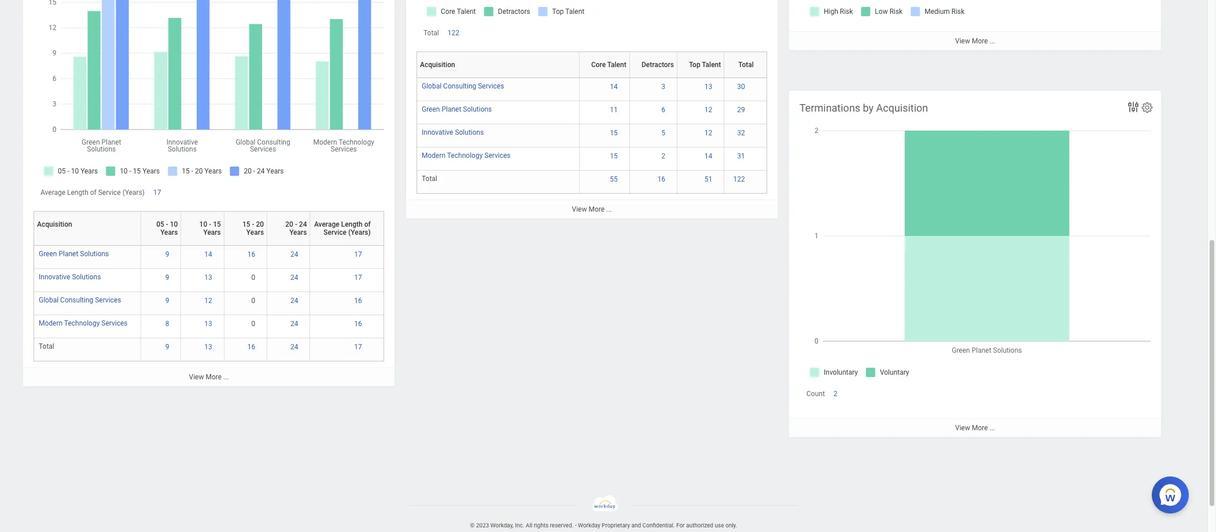 Task type: describe. For each thing, give the bounding box(es) containing it.
3 button
[[662, 82, 667, 92]]

2 vertical spatial 12 button
[[204, 296, 214, 306]]

view more ... link for acquisition talent health element at the top
[[406, 200, 778, 219]]

55
[[610, 175, 618, 184]]

for
[[676, 523, 685, 529]]

14 button inside acquisition tenure analysis element
[[204, 250, 214, 259]]

0 vertical spatial 122
[[448, 29, 459, 37]]

... inside terminations by acquisition element
[[990, 424, 995, 432]]

innovative solutions link for 15
[[422, 126, 484, 137]]

view more ... link for acquisition tenure analysis element
[[23, 368, 395, 387]]

1 vertical spatial 14
[[705, 152, 713, 160]]

2 inside acquisition talent health element
[[662, 152, 666, 160]]

consulting for 14
[[443, 82, 476, 90]]

5 24 button from the top
[[290, 343, 300, 352]]

15 button for 2
[[610, 152, 620, 161]]

11
[[610, 106, 618, 114]]

© 2023 workday, inc. all rights reserved. - workday proprietary and confidential. for authorized use only. footer
[[0, 495, 1208, 532]]

services for 15
[[485, 152, 511, 160]]

32 button
[[737, 129, 747, 138]]

6 button
[[662, 105, 667, 115]]

workday,
[[491, 523, 514, 529]]

and
[[632, 523, 641, 529]]

global consulting services for 9
[[39, 296, 121, 305]]

30
[[737, 83, 745, 91]]

services for 8
[[101, 320, 128, 328]]

16 inside acquisition talent health element
[[658, 175, 666, 184]]

detractors button
[[633, 52, 682, 78]]

acquisition tenure analysis element
[[23, 0, 395, 387]]

0 for global consulting services
[[251, 297, 255, 305]]

global consulting services for 14
[[422, 82, 504, 90]]

1 horizontal spatial 122 button
[[734, 175, 747, 184]]

service inside the average length of service (years) button
[[324, 229, 347, 237]]

modern technology services link for solutions
[[422, 149, 511, 160]]

1 vertical spatial average length of service (years)
[[314, 221, 371, 237]]

top
[[689, 61, 701, 69]]

05 - 10 years button
[[144, 211, 185, 254]]

29 button
[[737, 105, 747, 115]]

acquisition talent health element
[[406, 0, 778, 219]]

average inside button
[[314, 221, 339, 229]]

9 button for global consulting services
[[165, 296, 171, 306]]

talent for top talent
[[702, 61, 721, 69]]

innovative solutions for 15
[[422, 129, 484, 137]]

global consulting services link for 14
[[422, 80, 504, 90]]

10 - 15 years
[[199, 221, 221, 237]]

global for 9
[[39, 296, 59, 305]]

inc.
[[515, 523, 525, 529]]

12 for 32
[[705, 129, 713, 137]]

more for acquisition tenure analysis element
[[206, 373, 222, 382]]

workday
[[578, 523, 600, 529]]

0 horizontal spatial average
[[41, 189, 65, 197]]

0 horizontal spatial length
[[67, 189, 88, 197]]

12 for 29
[[705, 106, 713, 114]]

05 - 10 years
[[156, 221, 178, 237]]

10 inside 10 - 15 years
[[199, 221, 207, 229]]

only.
[[726, 523, 737, 529]]

24 button for global consulting services
[[290, 296, 300, 306]]

0 for modern technology services
[[251, 320, 255, 328]]

15 inside 10 - 15 years
[[213, 221, 221, 229]]

green planet solutions link for 9
[[39, 248, 109, 258]]

1 vertical spatial 122
[[734, 175, 745, 184]]

green for 9
[[39, 250, 57, 258]]

configure and view chart data image
[[1127, 100, 1141, 114]]

innovative solutions link for 9
[[39, 271, 101, 281]]

4 9 from the top
[[165, 343, 169, 351]]

0 for innovative solutions
[[251, 274, 255, 282]]

30 button
[[737, 82, 747, 92]]

view more ... link for "acquisition high potentials retention risk" element
[[789, 31, 1161, 50]]

- inside footer
[[575, 523, 577, 529]]

acquisition for 24
[[37, 221, 72, 229]]

green planet solutions for 11
[[422, 105, 492, 114]]

12 button for 32
[[705, 129, 714, 138]]

count
[[807, 390, 825, 398]]

modern for global
[[39, 320, 63, 328]]

rights
[[534, 523, 549, 529]]

9 for innovative solutions
[[165, 274, 169, 282]]

view more ... for view more ... 'link' for acquisition tenure analysis element
[[189, 373, 229, 382]]

of inside button
[[364, 221, 371, 229]]

05
[[156, 221, 164, 229]]

2023
[[476, 523, 489, 529]]

© 2023 workday, inc. all rights reserved. - workday proprietary and confidential. for authorized use only.
[[470, 523, 737, 529]]

by
[[863, 102, 874, 114]]

modern technology services for consulting
[[39, 320, 128, 328]]

0 button for global consulting services
[[251, 296, 257, 306]]

configure terminations by acquisition image
[[1141, 101, 1154, 114]]

use
[[715, 523, 724, 529]]

... for view more ... 'link' for acquisition tenure analysis element
[[223, 373, 229, 382]]

0 horizontal spatial service
[[98, 189, 121, 197]]

detractors
[[642, 61, 674, 69]]

technology for consulting
[[64, 320, 100, 328]]

20 - 24 years
[[285, 221, 307, 237]]

services for 9
[[95, 296, 121, 305]]

(years) inside button
[[348, 229, 371, 237]]

terminations
[[800, 102, 861, 114]]

modern technology services for solutions
[[422, 152, 511, 160]]

20 - 24 years button
[[270, 211, 314, 254]]

total element for innovative solutions
[[422, 173, 437, 183]]

innovative for 9
[[39, 273, 70, 281]]

average length of service (years) button
[[313, 221, 371, 237]]

... for "acquisition high potentials retention risk" element's view more ... 'link'
[[990, 37, 995, 45]]

24 for modern technology services
[[290, 320, 298, 328]]

1 vertical spatial acquisition
[[876, 102, 928, 114]]

0 vertical spatial 14
[[610, 83, 618, 91]]

acquisition for 30
[[420, 61, 455, 69]]

©
[[470, 523, 475, 529]]

terminations by acquisition element
[[789, 91, 1161, 438]]

31
[[737, 152, 745, 160]]

15 - 20 years
[[242, 221, 264, 237]]

2 inside terminations by acquisition element
[[834, 390, 838, 398]]

reserved.
[[550, 523, 574, 529]]

years for 15
[[203, 229, 221, 237]]

acquisition button for solutions
[[37, 212, 145, 254]]

acquisition high potentials retention risk element
[[789, 0, 1161, 50]]

55 button
[[610, 175, 620, 184]]

2 button inside terminations by acquisition element
[[834, 390, 839, 399]]

view for "acquisition high potentials retention risk" element
[[955, 37, 970, 45]]

24 for innovative solutions
[[290, 274, 298, 282]]



Task type: vqa. For each thing, say whether or not it's contained in the screenshot.


Task type: locate. For each thing, give the bounding box(es) containing it.
1 horizontal spatial acquisition
[[420, 61, 455, 69]]

modern technology services
[[422, 152, 511, 160], [39, 320, 128, 328]]

global consulting services link for 9
[[39, 294, 121, 305]]

10 right 05 - 10 years
[[199, 221, 207, 229]]

2 15 button from the top
[[610, 152, 620, 161]]

3 9 button from the top
[[165, 296, 171, 306]]

1 15 button from the top
[[610, 129, 620, 138]]

modern technology services inside acquisition tenure analysis element
[[39, 320, 128, 328]]

1 24 button from the top
[[290, 250, 300, 259]]

- right 15 - 20 years
[[295, 221, 297, 229]]

14 button up 51
[[705, 152, 714, 161]]

view more ... for "acquisition high potentials retention risk" element's view more ... 'link'
[[955, 37, 995, 45]]

51 button
[[705, 175, 714, 184]]

- for 10
[[166, 221, 168, 229]]

0 vertical spatial innovative
[[422, 129, 453, 137]]

0 horizontal spatial 122 button
[[448, 28, 461, 38]]

top talent
[[689, 61, 721, 69]]

total
[[424, 29, 439, 37], [739, 61, 754, 69], [422, 175, 437, 183], [39, 343, 54, 351]]

15 button
[[610, 129, 620, 138], [610, 152, 620, 161]]

global consulting services link
[[422, 80, 504, 90], [39, 294, 121, 305]]

1 horizontal spatial (years)
[[348, 229, 371, 237]]

more inside acquisition tenure analysis element
[[206, 373, 222, 382]]

0 horizontal spatial global consulting services link
[[39, 294, 121, 305]]

15 inside 15 - 20 years
[[242, 221, 250, 229]]

years left 15 - 20 years button
[[203, 229, 221, 237]]

planet
[[442, 105, 461, 114], [59, 250, 78, 258]]

9
[[165, 251, 169, 259], [165, 274, 169, 282], [165, 297, 169, 305], [165, 343, 169, 351]]

1 vertical spatial innovative solutions link
[[39, 271, 101, 281]]

core talent button
[[583, 52, 634, 78]]

consulting inside acquisition talent health element
[[443, 82, 476, 90]]

0 horizontal spatial technology
[[64, 320, 100, 328]]

0 vertical spatial 15 button
[[610, 129, 620, 138]]

2 vertical spatial acquisition
[[37, 221, 72, 229]]

talent
[[607, 61, 627, 69], [702, 61, 721, 69]]

15 right 10 - 15 years at the top left of the page
[[242, 221, 250, 229]]

17 button
[[153, 188, 163, 197], [354, 250, 364, 259], [354, 273, 364, 283], [354, 343, 364, 352]]

0 horizontal spatial innovative
[[39, 273, 70, 281]]

technology
[[447, 152, 483, 160], [64, 320, 100, 328]]

3 24 button from the top
[[290, 296, 300, 306]]

- left workday
[[575, 523, 577, 529]]

green for 11
[[422, 105, 440, 114]]

9 for global consulting services
[[165, 297, 169, 305]]

years inside 05 - 10 years
[[160, 229, 178, 237]]

2 10 from the left
[[199, 221, 207, 229]]

acquisition button for services
[[420, 52, 584, 78]]

talent for core talent
[[607, 61, 627, 69]]

1 9 button from the top
[[165, 250, 171, 259]]

9 button down 05 - 10 years
[[165, 250, 171, 259]]

1 horizontal spatial total element
[[422, 173, 437, 183]]

service
[[98, 189, 121, 197], [324, 229, 347, 237]]

0 vertical spatial 12
[[705, 106, 713, 114]]

acquisition
[[420, 61, 455, 69], [876, 102, 928, 114], [37, 221, 72, 229]]

years
[[160, 229, 178, 237], [203, 229, 221, 237], [246, 229, 264, 237], [289, 229, 307, 237]]

13 inside acquisition talent health element
[[705, 83, 713, 91]]

green planet solutions inside acquisition tenure analysis element
[[39, 250, 109, 258]]

solutions
[[463, 105, 492, 114], [455, 129, 484, 137], [80, 250, 109, 258], [72, 273, 101, 281]]

1 vertical spatial 15 button
[[610, 152, 620, 161]]

view inside "acquisition high potentials retention risk" element
[[955, 37, 970, 45]]

services
[[478, 82, 504, 90], [485, 152, 511, 160], [95, 296, 121, 305], [101, 320, 128, 328]]

years left the average length of service (years) button
[[289, 229, 307, 237]]

1 years from the left
[[160, 229, 178, 237]]

total element inside acquisition talent health element
[[422, 173, 437, 183]]

24 for global consulting services
[[290, 297, 298, 305]]

modern inside acquisition talent health element
[[422, 152, 446, 160]]

planet inside acquisition tenure analysis element
[[59, 250, 78, 258]]

1 vertical spatial service
[[324, 229, 347, 237]]

acquisition button
[[420, 52, 584, 78], [37, 212, 145, 254]]

1 20 from the left
[[256, 221, 264, 229]]

1 horizontal spatial modern
[[422, 152, 446, 160]]

global consulting services inside acquisition tenure analysis element
[[39, 296, 121, 305]]

- right "05"
[[166, 221, 168, 229]]

0 vertical spatial planet
[[442, 105, 461, 114]]

9 button up 8
[[165, 296, 171, 306]]

0 vertical spatial innovative solutions
[[422, 129, 484, 137]]

more inside "acquisition high potentials retention risk" element
[[972, 37, 988, 45]]

global consulting services inside acquisition talent health element
[[422, 82, 504, 90]]

view for acquisition talent health element at the top
[[572, 206, 587, 214]]

view more ... for view more ... 'link' corresponding to acquisition talent health element at the top
[[572, 206, 612, 214]]

2 horizontal spatial acquisition
[[876, 102, 928, 114]]

10
[[170, 221, 178, 229], [199, 221, 207, 229]]

talent right top
[[702, 61, 721, 69]]

view inside acquisition talent health element
[[572, 206, 587, 214]]

0 horizontal spatial acquisition
[[37, 221, 72, 229]]

1 vertical spatial modern technology services link
[[39, 317, 128, 328]]

24 button for innovative solutions
[[290, 273, 300, 283]]

2 horizontal spatial 14 button
[[705, 152, 714, 161]]

0 horizontal spatial total element
[[39, 340, 54, 351]]

9 button down 8 button
[[165, 343, 171, 352]]

modern
[[422, 152, 446, 160], [39, 320, 63, 328]]

0 vertical spatial 0 button
[[251, 273, 257, 283]]

consulting inside acquisition tenure analysis element
[[60, 296, 93, 305]]

14
[[610, 83, 618, 91], [705, 152, 713, 160], [204, 251, 212, 259]]

0 vertical spatial 2
[[662, 152, 666, 160]]

- left 15 - 20 years button
[[209, 221, 211, 229]]

1 10 from the left
[[170, 221, 178, 229]]

years for 20
[[246, 229, 264, 237]]

view more ... link
[[789, 31, 1161, 50], [406, 200, 778, 219], [23, 368, 395, 387], [789, 419, 1161, 438]]

view more ... inside acquisition talent health element
[[572, 206, 612, 214]]

view more ... inside terminations by acquisition element
[[955, 424, 995, 432]]

global inside acquisition talent health element
[[422, 82, 442, 90]]

8
[[165, 320, 169, 328]]

total element for global consulting services
[[39, 340, 54, 351]]

0 vertical spatial (years)
[[122, 189, 145, 197]]

2 9 from the top
[[165, 274, 169, 282]]

0 horizontal spatial modern technology services
[[39, 320, 128, 328]]

view more ... inside acquisition tenure analysis element
[[189, 373, 229, 382]]

1 vertical spatial innovative solutions
[[39, 273, 101, 281]]

- inside 05 - 10 years
[[166, 221, 168, 229]]

9 down 05 - 10 years
[[165, 251, 169, 259]]

29
[[737, 106, 745, 114]]

0 vertical spatial 12 button
[[705, 105, 714, 115]]

1 horizontal spatial 20
[[285, 221, 293, 229]]

0 vertical spatial global consulting services
[[422, 82, 504, 90]]

length
[[67, 189, 88, 197], [341, 221, 363, 229]]

0 vertical spatial 122 button
[[448, 28, 461, 38]]

24 button
[[290, 250, 300, 259], [290, 273, 300, 283], [290, 296, 300, 306], [290, 320, 300, 329], [290, 343, 300, 352]]

talent right core
[[607, 61, 627, 69]]

more inside acquisition talent health element
[[589, 206, 605, 214]]

0 vertical spatial acquisition button
[[420, 52, 584, 78]]

5
[[662, 129, 666, 137]]

14 inside acquisition tenure analysis element
[[204, 251, 212, 259]]

0 horizontal spatial (years)
[[122, 189, 145, 197]]

1 vertical spatial green
[[39, 250, 57, 258]]

9 down 8 button
[[165, 343, 169, 351]]

24
[[299, 221, 307, 229], [290, 251, 298, 259], [290, 274, 298, 282], [290, 297, 298, 305], [290, 320, 298, 328], [290, 343, 298, 351]]

3 0 from the top
[[251, 320, 255, 328]]

1 vertical spatial 12
[[705, 129, 713, 137]]

total button
[[728, 61, 754, 69]]

talent inside button
[[607, 61, 627, 69]]

9 up 8
[[165, 297, 169, 305]]

more inside terminations by acquisition element
[[972, 424, 988, 432]]

1 horizontal spatial 10
[[199, 221, 207, 229]]

10 - 15 years button
[[184, 211, 228, 254]]

global inside acquisition tenure analysis element
[[39, 296, 59, 305]]

innovative solutions link
[[422, 126, 484, 137], [39, 271, 101, 281]]

1 horizontal spatial 2 button
[[834, 390, 839, 399]]

0 button
[[251, 273, 257, 283], [251, 296, 257, 306], [251, 320, 257, 329]]

0 horizontal spatial consulting
[[60, 296, 93, 305]]

innovative for 15
[[422, 129, 453, 137]]

0 vertical spatial modern technology services link
[[422, 149, 511, 160]]

1 0 button from the top
[[251, 273, 257, 283]]

- inside 15 - 20 years
[[252, 221, 254, 229]]

3 years from the left
[[246, 229, 264, 237]]

1 vertical spatial average
[[314, 221, 339, 229]]

15 left 15 - 20 years button
[[213, 221, 221, 229]]

terminations by acquisition
[[800, 102, 928, 114]]

1 horizontal spatial average
[[314, 221, 339, 229]]

1 vertical spatial green planet solutions link
[[39, 248, 109, 258]]

31 button
[[737, 152, 747, 161]]

planet for 9
[[59, 250, 78, 258]]

green planet solutions link
[[422, 103, 492, 114], [39, 248, 109, 258]]

innovative solutions for 9
[[39, 273, 101, 281]]

9 button down the 05 - 10 years button
[[165, 273, 171, 283]]

15 down 11 button
[[610, 129, 618, 137]]

0 vertical spatial green
[[422, 105, 440, 114]]

1 horizontal spatial technology
[[447, 152, 483, 160]]

1 horizontal spatial acquisition button
[[420, 52, 584, 78]]

- inside 10 - 15 years
[[209, 221, 211, 229]]

1 vertical spatial 122 button
[[734, 175, 747, 184]]

global for 14
[[422, 82, 442, 90]]

2 down 5 button
[[662, 152, 666, 160]]

20 left 20 - 24 years button
[[256, 221, 264, 229]]

1 vertical spatial global consulting services
[[39, 296, 121, 305]]

- for 15
[[209, 221, 211, 229]]

years left 10 - 15 years button
[[160, 229, 178, 237]]

1 vertical spatial 2 button
[[834, 390, 839, 399]]

length inside average length of service (years)
[[341, 221, 363, 229]]

10 inside 05 - 10 years
[[170, 221, 178, 229]]

4 9 button from the top
[[165, 343, 171, 352]]

5 button
[[662, 129, 667, 138]]

innovative solutions link inside acquisition talent health element
[[422, 126, 484, 137]]

9 button
[[165, 250, 171, 259], [165, 273, 171, 283], [165, 296, 171, 306], [165, 343, 171, 352]]

1 vertical spatial consulting
[[60, 296, 93, 305]]

1 horizontal spatial innovative
[[422, 129, 453, 137]]

-
[[166, 221, 168, 229], [209, 221, 211, 229], [252, 221, 254, 229], [295, 221, 297, 229], [575, 523, 577, 529]]

15 up 55
[[610, 152, 618, 160]]

innovative solutions inside acquisition talent health element
[[422, 129, 484, 137]]

0 vertical spatial 0
[[251, 274, 255, 282]]

1 0 from the top
[[251, 274, 255, 282]]

9 button for innovative solutions
[[165, 273, 171, 283]]

years for 10
[[160, 229, 178, 237]]

0 vertical spatial modern technology services
[[422, 152, 511, 160]]

total element
[[422, 173, 437, 183], [39, 340, 54, 351]]

0 horizontal spatial of
[[90, 189, 96, 197]]

planet inside acquisition talent health element
[[442, 105, 461, 114]]

2 9 button from the top
[[165, 273, 171, 283]]

9 for green planet solutions
[[165, 251, 169, 259]]

0 button for innovative solutions
[[251, 273, 257, 283]]

0 horizontal spatial average length of service (years)
[[41, 189, 145, 197]]

consulting for 9
[[60, 296, 93, 305]]

innovative inside acquisition talent health element
[[422, 129, 453, 137]]

15 button for 5
[[610, 129, 620, 138]]

modern technology services link for consulting
[[39, 317, 128, 328]]

2 20 from the left
[[285, 221, 293, 229]]

3 0 button from the top
[[251, 320, 257, 329]]

0 horizontal spatial 20
[[256, 221, 264, 229]]

6
[[662, 106, 666, 114]]

technology inside acquisition tenure analysis element
[[64, 320, 100, 328]]

24 inside the 20 - 24 years
[[299, 221, 307, 229]]

0
[[251, 274, 255, 282], [251, 297, 255, 305], [251, 320, 255, 328]]

0 vertical spatial 2 button
[[662, 152, 667, 161]]

12 button for 29
[[705, 105, 714, 115]]

- for 20
[[252, 221, 254, 229]]

view more ...
[[955, 37, 995, 45], [572, 206, 612, 214], [189, 373, 229, 382], [955, 424, 995, 432]]

view more ... inside "acquisition high potentials retention risk" element
[[955, 37, 995, 45]]

average
[[41, 189, 65, 197], [314, 221, 339, 229]]

11 button
[[610, 105, 620, 115]]

years inside the 20 - 24 years
[[289, 229, 307, 237]]

technology inside acquisition talent health element
[[447, 152, 483, 160]]

0 horizontal spatial talent
[[607, 61, 627, 69]]

years inside 10 - 15 years
[[203, 229, 221, 237]]

9 button for green planet solutions
[[165, 250, 171, 259]]

innovative inside acquisition tenure analysis element
[[39, 273, 70, 281]]

top talent button
[[681, 52, 729, 78]]

modern technology services link
[[422, 149, 511, 160], [39, 317, 128, 328]]

technology for solutions
[[447, 152, 483, 160]]

12
[[705, 106, 713, 114], [705, 129, 713, 137], [204, 297, 212, 305]]

... inside acquisition talent health element
[[606, 206, 612, 214]]

innovative
[[422, 129, 453, 137], [39, 273, 70, 281]]

innovative solutions inside acquisition tenure analysis element
[[39, 273, 101, 281]]

planet for 11
[[442, 105, 461, 114]]

green inside acquisition talent health element
[[422, 105, 440, 114]]

14 up 51
[[705, 152, 713, 160]]

3
[[662, 83, 666, 91]]

1 vertical spatial total element
[[39, 340, 54, 351]]

1 horizontal spatial modern technology services
[[422, 152, 511, 160]]

9 down the 05 - 10 years button
[[165, 274, 169, 282]]

0 horizontal spatial 2
[[662, 152, 666, 160]]

2 0 button from the top
[[251, 296, 257, 306]]

14 button down core talent in the top of the page
[[610, 82, 620, 92]]

15 - 20 years button
[[227, 211, 271, 254]]

0 vertical spatial innovative solutions link
[[422, 126, 484, 137]]

more for "acquisition high potentials retention risk" element
[[972, 37, 988, 45]]

2 years from the left
[[203, 229, 221, 237]]

all
[[526, 523, 533, 529]]

1 horizontal spatial service
[[324, 229, 347, 237]]

1 horizontal spatial innovative solutions
[[422, 129, 484, 137]]

years for 24
[[289, 229, 307, 237]]

1 horizontal spatial modern technology services link
[[422, 149, 511, 160]]

1 horizontal spatial green
[[422, 105, 440, 114]]

0 horizontal spatial 14
[[204, 251, 212, 259]]

0 vertical spatial green planet solutions
[[422, 105, 492, 114]]

15 button down 11 button
[[610, 129, 620, 138]]

2 vertical spatial 14
[[204, 251, 212, 259]]

1 talent from the left
[[607, 61, 627, 69]]

122
[[448, 29, 459, 37], [734, 175, 745, 184]]

20
[[256, 221, 264, 229], [285, 221, 293, 229]]

1 vertical spatial 0
[[251, 297, 255, 305]]

0 horizontal spatial green planet solutions
[[39, 250, 109, 258]]

15
[[610, 129, 618, 137], [610, 152, 618, 160], [213, 221, 221, 229], [242, 221, 250, 229]]

modern technology services inside acquisition talent health element
[[422, 152, 511, 160]]

confidential.
[[643, 523, 675, 529]]

more for acquisition talent health element at the top
[[589, 206, 605, 214]]

view inside terminations by acquisition element
[[955, 424, 970, 432]]

years left 20 - 24 years button
[[246, 229, 264, 237]]

14 button
[[610, 82, 620, 92], [705, 152, 714, 161], [204, 250, 214, 259]]

24 button for modern technology services
[[290, 320, 300, 329]]

core talent
[[591, 61, 627, 69]]

... inside acquisition tenure analysis element
[[223, 373, 229, 382]]

8 button
[[165, 320, 171, 329]]

2 vertical spatial 12
[[204, 297, 212, 305]]

view inside acquisition tenure analysis element
[[189, 373, 204, 382]]

1 vertical spatial length
[[341, 221, 363, 229]]

13
[[705, 83, 713, 91], [204, 274, 212, 282], [204, 320, 212, 328], [204, 343, 212, 351]]

modern inside acquisition tenure analysis element
[[39, 320, 63, 328]]

more
[[972, 37, 988, 45], [589, 206, 605, 214], [206, 373, 222, 382], [972, 424, 988, 432]]

122 button
[[448, 28, 461, 38], [734, 175, 747, 184]]

green planet solutions link for 11
[[422, 103, 492, 114]]

2 vertical spatial 0
[[251, 320, 255, 328]]

1 horizontal spatial global consulting services
[[422, 82, 504, 90]]

innovative solutions
[[422, 129, 484, 137], [39, 273, 101, 281]]

green
[[422, 105, 440, 114], [39, 250, 57, 258]]

... for view more ... 'link' corresponding to acquisition talent health element at the top
[[606, 206, 612, 214]]

consulting
[[443, 82, 476, 90], [60, 296, 93, 305]]

total inside acquisition tenure analysis element
[[39, 343, 54, 351]]

0 horizontal spatial global consulting services
[[39, 296, 121, 305]]

0 horizontal spatial 10
[[170, 221, 178, 229]]

proprietary
[[602, 523, 630, 529]]

1 vertical spatial 14 button
[[705, 152, 714, 161]]

24 for green planet solutions
[[290, 251, 298, 259]]

services for 14
[[478, 82, 504, 90]]

view for acquisition tenure analysis element
[[189, 373, 204, 382]]

talent inside button
[[702, 61, 721, 69]]

0 vertical spatial 14 button
[[610, 82, 620, 92]]

51
[[705, 175, 713, 184]]

core
[[591, 61, 606, 69]]

15 button up 55
[[610, 152, 620, 161]]

24 button for green planet solutions
[[290, 250, 300, 259]]

2 24 button from the top
[[290, 273, 300, 283]]

2 right count
[[834, 390, 838, 398]]

1 vertical spatial global consulting services link
[[39, 294, 121, 305]]

0 button for modern technology services
[[251, 320, 257, 329]]

13 button
[[705, 82, 714, 92], [204, 273, 214, 283], [204, 320, 214, 329], [204, 343, 214, 352]]

1 horizontal spatial length
[[341, 221, 363, 229]]

0 vertical spatial technology
[[447, 152, 483, 160]]

total element inside acquisition tenure analysis element
[[39, 340, 54, 351]]

0 horizontal spatial 2 button
[[662, 152, 667, 161]]

- left 20 - 24 years button
[[252, 221, 254, 229]]

... inside "acquisition high potentials retention risk" element
[[990, 37, 995, 45]]

3 9 from the top
[[165, 297, 169, 305]]

14 down core talent in the top of the page
[[610, 83, 618, 91]]

1 vertical spatial technology
[[64, 320, 100, 328]]

10 right "05"
[[170, 221, 178, 229]]

modern for innovative
[[422, 152, 446, 160]]

20 right 15 - 20 years
[[285, 221, 293, 229]]

2 talent from the left
[[702, 61, 721, 69]]

4 years from the left
[[289, 229, 307, 237]]

0 vertical spatial global consulting services link
[[422, 80, 504, 90]]

authorized
[[686, 523, 714, 529]]

0 vertical spatial average
[[41, 189, 65, 197]]

0 vertical spatial of
[[90, 189, 96, 197]]

0 horizontal spatial 122
[[448, 29, 459, 37]]

20 inside the 20 - 24 years
[[285, 221, 293, 229]]

16 button
[[658, 175, 667, 184], [247, 250, 257, 259], [354, 296, 364, 306], [354, 320, 364, 329], [247, 343, 257, 352]]

20 inside 15 - 20 years
[[256, 221, 264, 229]]

1 vertical spatial 2
[[834, 390, 838, 398]]

14 button down 10 - 15 years at the top left of the page
[[204, 250, 214, 259]]

0 vertical spatial total element
[[422, 173, 437, 183]]

- for 24
[[295, 221, 297, 229]]

2 0 from the top
[[251, 297, 255, 305]]

green planet solutions for 9
[[39, 250, 109, 258]]

32
[[737, 129, 745, 137]]

- inside the 20 - 24 years
[[295, 221, 297, 229]]

12 inside acquisition tenure analysis element
[[204, 297, 212, 305]]

1 horizontal spatial 2
[[834, 390, 838, 398]]

0 vertical spatial global
[[422, 82, 442, 90]]

2 button down 5 button
[[662, 152, 667, 161]]

green planet solutions inside acquisition talent health element
[[422, 105, 492, 114]]

green inside acquisition tenure analysis element
[[39, 250, 57, 258]]

innovative solutions link inside acquisition tenure analysis element
[[39, 271, 101, 281]]

4 24 button from the top
[[290, 320, 300, 329]]

years inside 15 - 20 years
[[246, 229, 264, 237]]

1 vertical spatial modern technology services
[[39, 320, 128, 328]]

1 9 from the top
[[165, 251, 169, 259]]

14 down 10 - 15 years at the top left of the page
[[204, 251, 212, 259]]

global consulting services
[[422, 82, 504, 90], [39, 296, 121, 305]]

2 button right count
[[834, 390, 839, 399]]

1 horizontal spatial planet
[[442, 105, 461, 114]]



